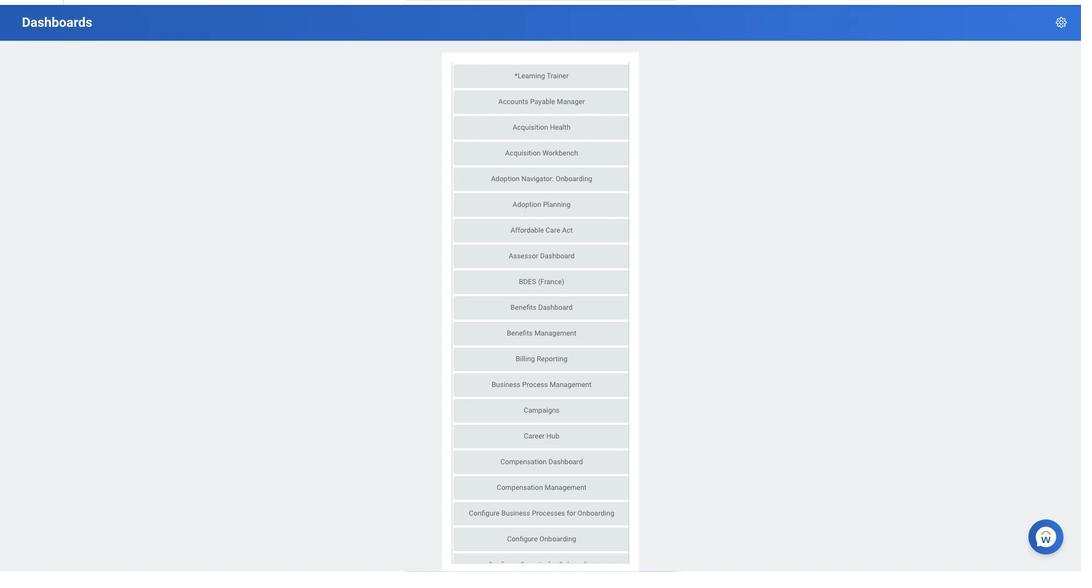 Task type: locate. For each thing, give the bounding box(es) containing it.
onboarding down workbench
[[556, 175, 593, 183]]

management
[[535, 329, 577, 337], [550, 381, 592, 389], [545, 484, 587, 492]]

configure business processes for onboarding link
[[454, 502, 630, 526]]

acquisition inside 'acquisition health' link
[[513, 123, 549, 131]]

assessor dashboard link
[[454, 245, 630, 268]]

dashboards main content
[[0, 5, 1082, 573]]

dashboard down hub
[[549, 458, 583, 466]]

configure inside configure onboarding link
[[507, 535, 538, 543]]

acquisition down accounts payable manager link
[[513, 123, 549, 131]]

management down the 'reporting' on the bottom of the page
[[550, 381, 592, 389]]

compensation down compensation dashboard link
[[497, 484, 543, 492]]

1 vertical spatial compensation
[[497, 484, 543, 492]]

career hub
[[524, 432, 560, 440]]

accounts
[[499, 97, 529, 105]]

0 vertical spatial compensation
[[501, 458, 547, 466]]

acquisition inside "acquisition workbench" link
[[506, 149, 541, 157]]

dashboard for benefits dashboard
[[539, 303, 573, 312]]

1 vertical spatial management
[[550, 381, 592, 389]]

process
[[523, 381, 548, 389]]

compensation dashboard link
[[454, 451, 630, 474]]

management inside 'business process management' link
[[550, 381, 592, 389]]

acquisition health link
[[454, 116, 630, 139]]

care
[[546, 226, 561, 234]]

1 vertical spatial adoption
[[513, 200, 542, 209]]

navigator:
[[522, 175, 554, 183]]

for right security
[[548, 561, 557, 569]]

benefits for benefits dashboard
[[511, 303, 537, 312]]

0 vertical spatial benefits
[[511, 303, 537, 312]]

2 vertical spatial management
[[545, 484, 587, 492]]

0 vertical spatial adoption
[[491, 175, 520, 183]]

*learning trainer link
[[454, 64, 630, 88]]

acquisition
[[513, 123, 549, 131], [506, 149, 541, 157]]

compensation
[[501, 458, 547, 466], [497, 484, 543, 492]]

1 vertical spatial benefits
[[507, 329, 533, 337]]

compensation for compensation management
[[497, 484, 543, 492]]

billing reporting
[[516, 355, 568, 363]]

dashboard down care
[[540, 252, 575, 260]]

0 vertical spatial configure
[[469, 509, 500, 518]]

business
[[492, 381, 521, 389], [502, 509, 530, 518]]

benefits dashboard
[[511, 303, 573, 312]]

dashboards
[[22, 15, 92, 30]]

1 horizontal spatial for
[[567, 509, 576, 518]]

acquisition for acquisition health
[[513, 123, 549, 131]]

management inside the benefits management link
[[535, 329, 577, 337]]

1 vertical spatial dashboard
[[539, 303, 573, 312]]

business left the processes
[[502, 509, 530, 518]]

assessor dashboard
[[509, 252, 575, 260]]

configure image
[[1055, 16, 1069, 29]]

management up the 'reporting' on the bottom of the page
[[535, 329, 577, 337]]

career hub link
[[454, 425, 630, 449]]

*learning
[[515, 72, 545, 80]]

for
[[567, 509, 576, 518], [548, 561, 557, 569]]

management up the processes
[[545, 484, 587, 492]]

0 vertical spatial dashboard
[[540, 252, 575, 260]]

configure business processes for onboarding
[[469, 509, 615, 518]]

management inside compensation management link
[[545, 484, 587, 492]]

*learning trainer
[[515, 72, 569, 80]]

adoption left navigator:
[[491, 175, 520, 183]]

dashboard for compensation dashboard
[[549, 458, 583, 466]]

2 vertical spatial configure
[[488, 561, 519, 569]]

compensation management
[[497, 484, 587, 492]]

configure inside configure business processes for onboarding link
[[469, 509, 500, 518]]

0 vertical spatial acquisition
[[513, 123, 549, 131]]

onboarding right the processes
[[578, 509, 615, 518]]

benefits down bdes
[[511, 303, 537, 312]]

0 vertical spatial management
[[535, 329, 577, 337]]

for right the processes
[[567, 509, 576, 518]]

benefits management link
[[454, 322, 630, 346]]

adoption
[[491, 175, 520, 183], [513, 200, 542, 209]]

adoption up affordable
[[513, 200, 542, 209]]

2 vertical spatial dashboard
[[549, 458, 583, 466]]

configure
[[469, 509, 500, 518], [507, 535, 538, 543], [488, 561, 519, 569]]

acquisition for acquisition workbench
[[506, 149, 541, 157]]

dashboard down "(france)"
[[539, 303, 573, 312]]

1 vertical spatial configure
[[507, 535, 538, 543]]

planning
[[543, 200, 571, 209]]

dashboard
[[540, 252, 575, 260], [539, 303, 573, 312], [549, 458, 583, 466]]

campaigns
[[524, 406, 560, 415]]

configure inside configure security for onboarding link
[[488, 561, 519, 569]]

benefits up billing
[[507, 329, 533, 337]]

onboarding down the processes
[[540, 535, 577, 543]]

1 vertical spatial acquisition
[[506, 149, 541, 157]]

compensation for compensation dashboard
[[501, 458, 547, 466]]

acquisition workbench link
[[454, 142, 630, 165]]

acquisition up navigator:
[[506, 149, 541, 157]]

business left process at the bottom of page
[[492, 381, 521, 389]]

benefits
[[511, 303, 537, 312], [507, 329, 533, 337]]

1 vertical spatial for
[[548, 561, 557, 569]]

accounts payable manager
[[499, 97, 585, 105]]

compensation down the career
[[501, 458, 547, 466]]

0 vertical spatial business
[[492, 381, 521, 389]]

adoption inside "link"
[[491, 175, 520, 183]]

affordable
[[511, 226, 544, 234]]

onboarding
[[556, 175, 593, 183], [578, 509, 615, 518], [540, 535, 577, 543], [559, 561, 596, 569]]

health
[[550, 123, 571, 131]]

0 vertical spatial for
[[567, 509, 576, 518]]



Task type: describe. For each thing, give the bounding box(es) containing it.
bdes (france)
[[519, 278, 565, 286]]

configure security for onboarding
[[488, 561, 596, 569]]

configure onboarding link
[[454, 528, 630, 552]]

(france)
[[538, 278, 565, 286]]

affordable care act
[[511, 226, 573, 234]]

billing
[[516, 355, 535, 363]]

configure for configure business processes for onboarding
[[469, 509, 500, 518]]

accounts payable manager link
[[454, 90, 630, 114]]

benefits dashboard link
[[454, 296, 630, 320]]

acquisition workbench
[[506, 149, 578, 157]]

adoption for adoption navigator: onboarding
[[491, 175, 520, 183]]

assessor
[[509, 252, 539, 260]]

adoption for adoption planning
[[513, 200, 542, 209]]

bdes (france) link
[[454, 270, 630, 294]]

affordable care act link
[[454, 219, 630, 242]]

adoption planning link
[[454, 193, 630, 217]]

configure for configure security for onboarding
[[488, 561, 519, 569]]

onboarding down configure onboarding link
[[559, 561, 596, 569]]

billing reporting link
[[454, 348, 630, 371]]

benefits management
[[507, 329, 577, 337]]

bdes
[[519, 278, 537, 286]]

management for benefits management
[[535, 329, 577, 337]]

workbench
[[543, 149, 578, 157]]

configure security for onboarding link
[[454, 554, 630, 573]]

compensation management link
[[454, 477, 630, 500]]

onboarding inside "link"
[[556, 175, 593, 183]]

manager
[[557, 97, 585, 105]]

compensation dashboard
[[501, 458, 583, 466]]

business process management
[[492, 381, 592, 389]]

hub
[[547, 432, 560, 440]]

dashboard for assessor dashboard
[[540, 252, 575, 260]]

payable
[[530, 97, 555, 105]]

business process management link
[[454, 373, 630, 397]]

security
[[521, 561, 546, 569]]

career
[[524, 432, 545, 440]]

act
[[562, 226, 573, 234]]

processes
[[532, 509, 565, 518]]

acquisition health
[[513, 123, 571, 131]]

benefits for benefits management
[[507, 329, 533, 337]]

configure for configure onboarding
[[507, 535, 538, 543]]

trainer
[[547, 72, 569, 80]]

adoption navigator: onboarding link
[[454, 167, 630, 191]]

campaigns link
[[454, 399, 630, 423]]

configure onboarding
[[507, 535, 577, 543]]

reporting
[[537, 355, 568, 363]]

management for compensation management
[[545, 484, 587, 492]]

adoption planning
[[513, 200, 571, 209]]

adoption navigator: onboarding
[[491, 175, 593, 183]]

0 horizontal spatial for
[[548, 561, 557, 569]]

1 vertical spatial business
[[502, 509, 530, 518]]



Task type: vqa. For each thing, say whether or not it's contained in the screenshot.
the configure to the top
yes



